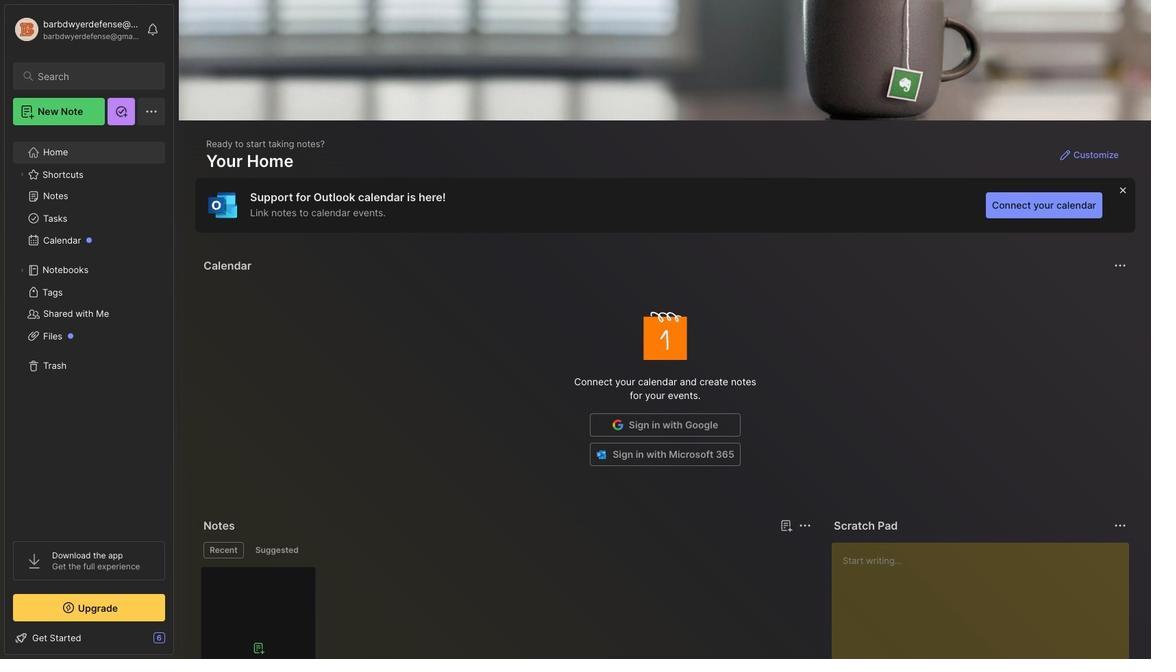 Task type: vqa. For each thing, say whether or not it's contained in the screenshot.
the Start writing… Text Box
yes



Task type: locate. For each thing, give the bounding box(es) containing it.
1 horizontal spatial tab
[[249, 543, 305, 559]]

0 horizontal spatial tab
[[204, 543, 244, 559]]

tab
[[204, 543, 244, 559], [249, 543, 305, 559]]

None search field
[[38, 68, 153, 84]]

tree
[[5, 134, 173, 530]]

main element
[[0, 0, 178, 660]]

Start writing… text field
[[843, 543, 1129, 660]]

tree inside the main element
[[5, 134, 173, 530]]

2 tab from the left
[[249, 543, 305, 559]]

more actions image
[[1112, 258, 1129, 274], [797, 518, 813, 534], [1112, 518, 1129, 534]]

1 tab from the left
[[204, 543, 244, 559]]

More actions field
[[1111, 256, 1130, 275], [796, 517, 815, 536], [1111, 517, 1130, 536]]

expand notebooks image
[[18, 267, 26, 275]]

Account field
[[13, 16, 140, 43]]

none search field inside the main element
[[38, 68, 153, 84]]

tab list
[[204, 543, 809, 559]]



Task type: describe. For each thing, give the bounding box(es) containing it.
Search text field
[[38, 70, 153, 83]]

Help and Learning task checklist field
[[5, 628, 173, 650]]

click to collapse image
[[173, 634, 183, 651]]



